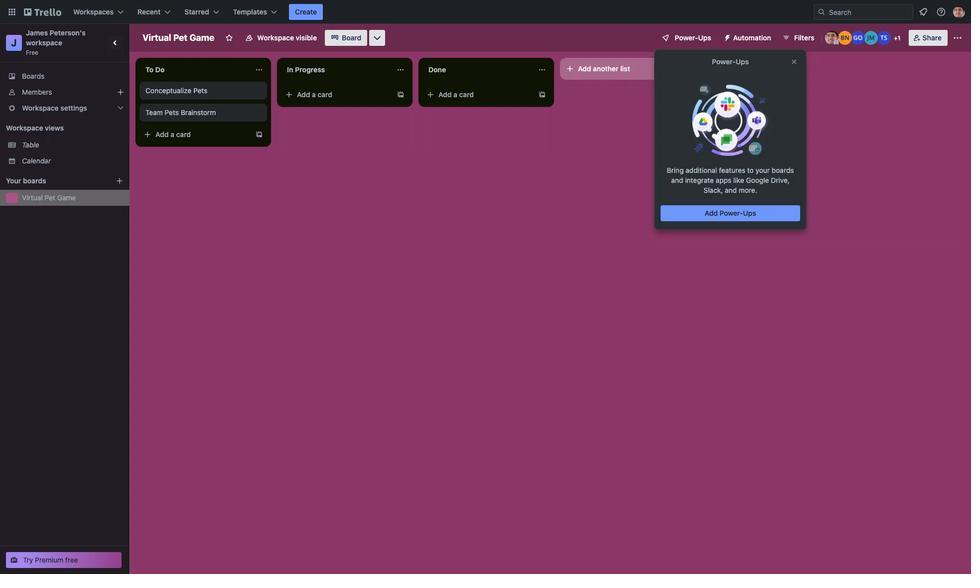 Task type: describe. For each thing, give the bounding box(es) containing it.
visible
[[296, 33, 317, 42]]

add a card for in progress
[[297, 90, 333, 99]]

workspace views
[[6, 124, 64, 132]]

virtual inside board name text field
[[143, 32, 171, 43]]

conceptualize pets
[[146, 86, 208, 95]]

filters
[[795, 33, 815, 42]]

workspaces button
[[67, 4, 130, 20]]

j link
[[6, 35, 22, 51]]

Board name text field
[[138, 30, 220, 46]]

starred button
[[179, 4, 225, 20]]

team pets brainstorm link
[[146, 108, 261, 118]]

add board image
[[116, 177, 124, 185]]

james peterson (jamespeterson93) image
[[826, 31, 840, 45]]

table
[[22, 141, 39, 149]]

boards
[[22, 72, 45, 80]]

workspace settings button
[[0, 100, 130, 116]]

card for in progress
[[318, 90, 333, 99]]

your
[[756, 166, 771, 175]]

workspace visible button
[[240, 30, 323, 46]]

workspace navigation collapse icon image
[[109, 36, 123, 50]]

add a card for to do
[[156, 130, 191, 139]]

your
[[6, 177, 21, 185]]

jeremy miller (jeremymiller198) image
[[865, 31, 879, 45]]

apps
[[716, 176, 732, 185]]

views
[[45, 124, 64, 132]]

gary orlando (garyorlando) image
[[852, 31, 866, 45]]

free
[[26, 49, 38, 56]]

another
[[594, 64, 619, 73]]

tara schultz (taraschultz7) image
[[878, 31, 892, 45]]

no enabled plugins icon image
[[690, 84, 772, 157]]

1 vertical spatial ups
[[736, 57, 750, 66]]

add power-ups button
[[661, 205, 801, 221]]

peterson's
[[50, 28, 86, 37]]

add inside "button"
[[579, 64, 592, 73]]

1 vertical spatial power-ups
[[713, 57, 750, 66]]

automation button
[[720, 30, 778, 46]]

conceptualize
[[146, 86, 192, 95]]

pet inside board name text field
[[173, 32, 188, 43]]

calendar
[[22, 157, 51, 165]]

bring
[[667, 166, 684, 175]]

automation
[[734, 33, 772, 42]]

board
[[342, 33, 362, 42]]

add down slack,
[[705, 209, 719, 217]]

templates button
[[227, 4, 283, 20]]

power-ups inside 'button'
[[675, 33, 712, 42]]

power- inside button
[[720, 209, 744, 217]]

0 horizontal spatial and
[[672, 176, 684, 185]]

in
[[287, 65, 293, 74]]

Done text field
[[423, 62, 533, 78]]

boards inside bring additional features to your boards and integrate apps like google drive, slack, and more.
[[772, 166, 795, 175]]

share button
[[910, 30, 949, 46]]

a for done
[[454, 90, 458, 99]]

card for done
[[460, 90, 474, 99]]

to do
[[146, 65, 165, 74]]

your boards with 1 items element
[[6, 175, 101, 187]]

1 vertical spatial power-
[[713, 57, 736, 66]]

In Progress text field
[[281, 62, 391, 78]]

ups inside 'button'
[[699, 33, 712, 42]]

1
[[899, 34, 901, 42]]

add power-ups
[[705, 209, 757, 217]]

starred
[[185, 7, 209, 16]]

share
[[923, 33, 943, 42]]

virtual pet game inside board name text field
[[143, 32, 215, 43]]

1 vertical spatial and
[[726, 186, 738, 194]]

try premium free
[[23, 556, 78, 565]]

a for to do
[[171, 130, 174, 139]]

Search field
[[826, 4, 914, 19]]

add for done
[[439, 90, 452, 99]]

workspace settings
[[22, 104, 87, 112]]

game inside board name text field
[[190, 32, 215, 43]]

workspace
[[26, 38, 62, 47]]

progress
[[295, 65, 325, 74]]

virtual pet game link
[[22, 193, 124, 203]]

this member is an admin of this board. image
[[835, 40, 839, 45]]

pets for conceptualize
[[193, 86, 208, 95]]

add a card button for to do
[[140, 127, 251, 143]]

customize views image
[[373, 33, 383, 43]]



Task type: locate. For each thing, give the bounding box(es) containing it.
and down bring
[[672, 176, 684, 185]]

recent
[[138, 7, 161, 16]]

pet inside virtual pet game "link"
[[45, 194, 55, 202]]

boards link
[[0, 68, 130, 84]]

virtual down your boards
[[22, 194, 43, 202]]

create button
[[289, 4, 323, 20]]

add a card down team pets brainstorm
[[156, 130, 191, 139]]

james peterson's workspace free
[[26, 28, 88, 56]]

card down in progress text field
[[318, 90, 333, 99]]

virtual pet game
[[143, 32, 215, 43], [22, 194, 76, 202]]

2 horizontal spatial add a card button
[[423, 87, 535, 103]]

add another list
[[579, 64, 631, 73]]

1 horizontal spatial pets
[[193, 86, 208, 95]]

1 horizontal spatial virtual
[[143, 32, 171, 43]]

workspace for workspace views
[[6, 124, 43, 132]]

in progress
[[287, 65, 325, 74]]

game down starred dropdown button
[[190, 32, 215, 43]]

workspace left visible
[[258, 33, 294, 42]]

card down team pets brainstorm
[[176, 130, 191, 139]]

2 vertical spatial workspace
[[6, 124, 43, 132]]

do
[[155, 65, 165, 74]]

power-ups left sm image
[[675, 33, 712, 42]]

search image
[[818, 8, 826, 16]]

add left another
[[579, 64, 592, 73]]

add down team
[[156, 130, 169, 139]]

0 vertical spatial power-ups
[[675, 33, 712, 42]]

james peterson's workspace link
[[26, 28, 88, 47]]

game inside "link"
[[57, 194, 76, 202]]

add another list button
[[561, 58, 696, 80]]

open information menu image
[[937, 7, 947, 17]]

workspace inside workspace settings popup button
[[22, 104, 59, 112]]

power-ups
[[675, 33, 712, 42], [713, 57, 750, 66]]

2 horizontal spatial add a card
[[439, 90, 474, 99]]

workspace
[[258, 33, 294, 42], [22, 104, 59, 112], [6, 124, 43, 132]]

workspace for workspace settings
[[22, 104, 59, 112]]

0 vertical spatial workspace
[[258, 33, 294, 42]]

a for in progress
[[312, 90, 316, 99]]

workspace down members
[[22, 104, 59, 112]]

james
[[26, 28, 48, 37]]

j
[[11, 37, 17, 48]]

boards up drive,
[[772, 166, 795, 175]]

virtual
[[143, 32, 171, 43], [22, 194, 43, 202]]

0 horizontal spatial pet
[[45, 194, 55, 202]]

team
[[146, 108, 163, 117]]

2 vertical spatial power-
[[720, 209, 744, 217]]

to
[[748, 166, 754, 175]]

integrate
[[686, 176, 715, 185]]

james peterson (jamespeterson93) image
[[954, 6, 966, 18]]

power- inside 'button'
[[675, 33, 699, 42]]

power- down more.
[[720, 209, 744, 217]]

ups inside button
[[744, 209, 757, 217]]

add for to do
[[156, 130, 169, 139]]

members
[[22, 88, 52, 96]]

pet down your boards with 1 items element at the top left of page
[[45, 194, 55, 202]]

team pets brainstorm
[[146, 108, 216, 117]]

power-ups button
[[655, 30, 718, 46]]

0 vertical spatial game
[[190, 32, 215, 43]]

1 horizontal spatial boards
[[772, 166, 795, 175]]

free
[[65, 556, 78, 565]]

1 horizontal spatial card
[[318, 90, 333, 99]]

a down done text box
[[454, 90, 458, 99]]

pets
[[193, 86, 208, 95], [165, 108, 179, 117]]

pet down starred
[[173, 32, 188, 43]]

ups down automation button
[[736, 57, 750, 66]]

brainstorm
[[181, 108, 216, 117]]

1 horizontal spatial pet
[[173, 32, 188, 43]]

premium
[[35, 556, 63, 565]]

ben nelson (bennelson96) image
[[839, 31, 853, 45]]

google
[[747, 176, 770, 185]]

create from template… image
[[255, 131, 263, 139]]

1 vertical spatial boards
[[23, 177, 46, 185]]

done
[[429, 65, 446, 74]]

game down your boards with 1 items element at the top left of page
[[57, 194, 76, 202]]

add a card down done
[[439, 90, 474, 99]]

0 vertical spatial virtual
[[143, 32, 171, 43]]

0 horizontal spatial a
[[171, 130, 174, 139]]

0 vertical spatial ups
[[699, 33, 712, 42]]

power- down sm image
[[713, 57, 736, 66]]

0 horizontal spatial pets
[[165, 108, 179, 117]]

1 horizontal spatial add a card button
[[281, 87, 393, 103]]

card
[[318, 90, 333, 99], [460, 90, 474, 99], [176, 130, 191, 139]]

virtual inside "link"
[[22, 194, 43, 202]]

drive,
[[772, 176, 790, 185]]

1 create from template… image from the left
[[397, 91, 405, 99]]

1 horizontal spatial virtual pet game
[[143, 32, 215, 43]]

0 vertical spatial virtual pet game
[[143, 32, 215, 43]]

1 vertical spatial workspace
[[22, 104, 59, 112]]

add a card button for done
[[423, 87, 535, 103]]

workspaces
[[73, 7, 114, 16]]

a down team pets brainstorm
[[171, 130, 174, 139]]

0 vertical spatial power-
[[675, 33, 699, 42]]

virtual down recent popup button
[[143, 32, 171, 43]]

close popover image
[[791, 58, 799, 66]]

2 horizontal spatial a
[[454, 90, 458, 99]]

1 horizontal spatial add a card
[[297, 90, 333, 99]]

recent button
[[132, 4, 177, 20]]

0 vertical spatial and
[[672, 176, 684, 185]]

templates
[[233, 7, 267, 16]]

workspace visible
[[258, 33, 317, 42]]

add a card for done
[[439, 90, 474, 99]]

0 vertical spatial pets
[[193, 86, 208, 95]]

members link
[[0, 84, 130, 100]]

pets down to do text box
[[193, 86, 208, 95]]

add a card down progress
[[297, 90, 333, 99]]

workspace inside workspace visible button
[[258, 33, 294, 42]]

+ 1
[[895, 34, 901, 42]]

boards down 'calendar'
[[23, 177, 46, 185]]

workspace for workspace visible
[[258, 33, 294, 42]]

a
[[312, 90, 316, 99], [454, 90, 458, 99], [171, 130, 174, 139]]

show menu image
[[954, 33, 964, 43]]

create from template… image for done
[[539, 91, 547, 99]]

card down done text box
[[460, 90, 474, 99]]

conceptualize pets link
[[146, 86, 261, 96]]

pet
[[173, 32, 188, 43], [45, 194, 55, 202]]

try
[[23, 556, 33, 565]]

and down apps
[[726, 186, 738, 194]]

add a card button down done text box
[[423, 87, 535, 103]]

filters button
[[780, 30, 818, 46]]

0 horizontal spatial add a card
[[156, 130, 191, 139]]

virtual pet game down your boards with 1 items element at the top left of page
[[22, 194, 76, 202]]

add a card button for in progress
[[281, 87, 393, 103]]

pets for team
[[165, 108, 179, 117]]

0 horizontal spatial virtual pet game
[[22, 194, 76, 202]]

1 vertical spatial virtual pet game
[[22, 194, 76, 202]]

boards
[[772, 166, 795, 175], [23, 177, 46, 185]]

try premium free button
[[6, 553, 122, 569]]

calendar link
[[22, 156, 124, 166]]

primary element
[[0, 0, 972, 24]]

add a card button
[[281, 87, 393, 103], [423, 87, 535, 103], [140, 127, 251, 143]]

ups down more.
[[744, 209, 757, 217]]

1 horizontal spatial a
[[312, 90, 316, 99]]

0 horizontal spatial add a card button
[[140, 127, 251, 143]]

1 horizontal spatial game
[[190, 32, 215, 43]]

add a card button down in progress text field
[[281, 87, 393, 103]]

board link
[[325, 30, 368, 46]]

sm image
[[720, 30, 734, 44]]

settings
[[61, 104, 87, 112]]

game
[[190, 32, 215, 43], [57, 194, 76, 202]]

0 notifications image
[[918, 6, 930, 18]]

0 horizontal spatial card
[[176, 130, 191, 139]]

0 vertical spatial pet
[[173, 32, 188, 43]]

0 horizontal spatial power-ups
[[675, 33, 712, 42]]

your boards
[[6, 177, 46, 185]]

table link
[[22, 140, 124, 150]]

more.
[[739, 186, 758, 194]]

add
[[579, 64, 592, 73], [297, 90, 310, 99], [439, 90, 452, 99], [156, 130, 169, 139], [705, 209, 719, 217]]

star or unstar board image
[[226, 34, 234, 42]]

ups
[[699, 33, 712, 42], [736, 57, 750, 66], [744, 209, 757, 217]]

add down the "in progress"
[[297, 90, 310, 99]]

power- left sm image
[[675, 33, 699, 42]]

0 vertical spatial boards
[[772, 166, 795, 175]]

ups left sm image
[[699, 33, 712, 42]]

additional
[[686, 166, 718, 175]]

bring additional features to your boards and integrate apps like google drive, slack, and more.
[[667, 166, 795, 194]]

0 horizontal spatial boards
[[23, 177, 46, 185]]

add a card button down brainstorm
[[140, 127, 251, 143]]

1 horizontal spatial and
[[726, 186, 738, 194]]

features
[[720, 166, 746, 175]]

card for to do
[[176, 130, 191, 139]]

create from template… image
[[397, 91, 405, 99], [539, 91, 547, 99]]

1 horizontal spatial power-ups
[[713, 57, 750, 66]]

add a card
[[297, 90, 333, 99], [439, 90, 474, 99], [156, 130, 191, 139]]

1 vertical spatial game
[[57, 194, 76, 202]]

create from template… image for in progress
[[397, 91, 405, 99]]

and
[[672, 176, 684, 185], [726, 186, 738, 194]]

add for in progress
[[297, 90, 310, 99]]

To Do text field
[[140, 62, 249, 78]]

to
[[146, 65, 154, 74]]

1 vertical spatial pets
[[165, 108, 179, 117]]

virtual pet game inside "link"
[[22, 194, 76, 202]]

power-ups down sm image
[[713, 57, 750, 66]]

create
[[295, 7, 317, 16]]

power-
[[675, 33, 699, 42], [713, 57, 736, 66], [720, 209, 744, 217]]

list
[[621, 64, 631, 73]]

like
[[734, 176, 745, 185]]

slack,
[[704, 186, 724, 194]]

1 vertical spatial pet
[[45, 194, 55, 202]]

a down progress
[[312, 90, 316, 99]]

virtual pet game down starred
[[143, 32, 215, 43]]

2 vertical spatial ups
[[744, 209, 757, 217]]

2 horizontal spatial card
[[460, 90, 474, 99]]

workspace up table on the left of page
[[6, 124, 43, 132]]

0 horizontal spatial create from template… image
[[397, 91, 405, 99]]

back to home image
[[24, 4, 61, 20]]

0 horizontal spatial game
[[57, 194, 76, 202]]

+
[[895, 34, 899, 42]]

pets right team
[[165, 108, 179, 117]]

0 horizontal spatial virtual
[[22, 194, 43, 202]]

1 horizontal spatial create from template… image
[[539, 91, 547, 99]]

2 create from template… image from the left
[[539, 91, 547, 99]]

add down done
[[439, 90, 452, 99]]

1 vertical spatial virtual
[[22, 194, 43, 202]]



Task type: vqa. For each thing, say whether or not it's contained in the screenshot.
'workspace' related to views
no



